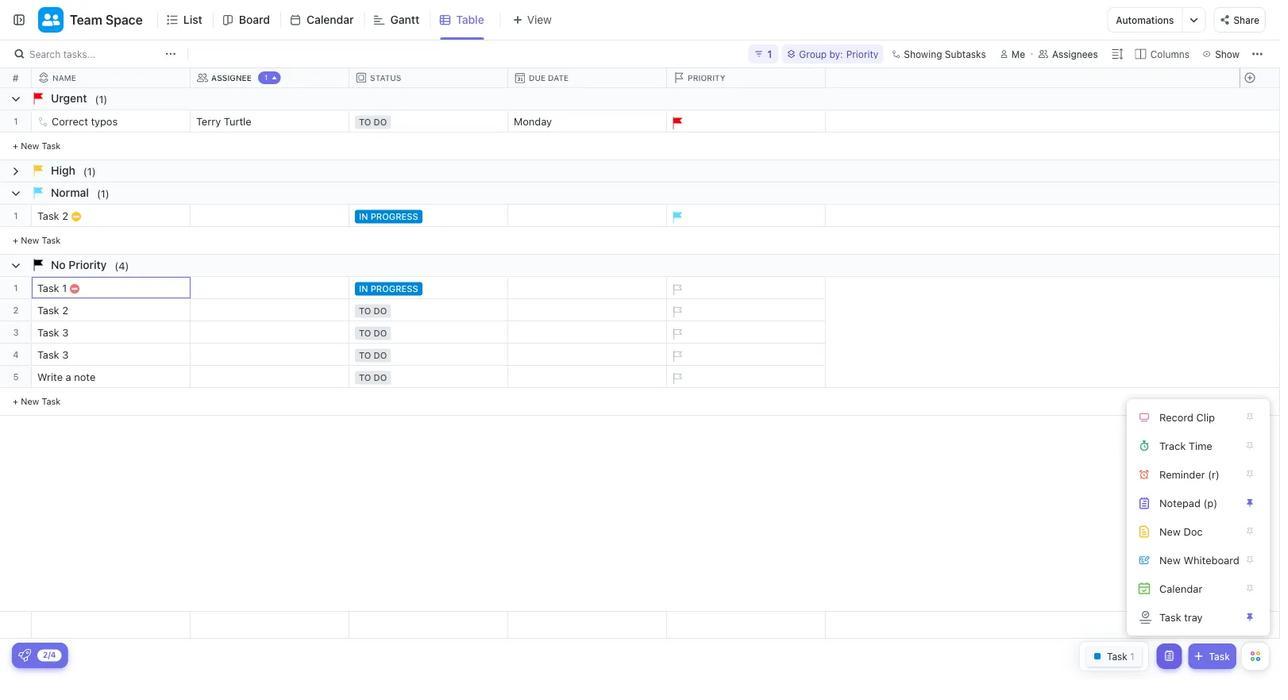Task type: vqa. For each thing, say whether or not it's contained in the screenshot.
bottom Toggle
no



Task type: describe. For each thing, give the bounding box(es) containing it.
in progress cell for task 2
[[349, 205, 508, 226]]

row group containing urgent
[[0, 88, 1280, 416]]

record
[[1160, 412, 1194, 424]]

correct
[[52, 116, 88, 127]]

table link
[[456, 0, 491, 40]]

assignee
[[211, 73, 252, 82]]

press space to select this row. row containing 2
[[0, 299, 32, 322]]

task tray
[[1160, 612, 1203, 624]]

status button
[[349, 72, 508, 83]]

dropdown menu image
[[508, 612, 666, 639]]

showing
[[904, 48, 942, 60]]

show
[[1215, 48, 1240, 60]]

showing subtasks
[[904, 48, 986, 60]]

‎task for ‎task 1
[[37, 282, 59, 294]]

1 to do cell from the top
[[349, 110, 508, 132]]

(1) for urgent
[[95, 93, 107, 105]]

due
[[529, 73, 546, 83]]

‎task for ‎task 2
[[37, 305, 59, 317]]

3 inside 1 1 2 3 1 4 5
[[13, 327, 19, 338]]

notepad
[[1160, 498, 1201, 510]]

set priority image for task 3
[[665, 322, 689, 346]]

to do cell for ‎task 2 set priority icon
[[349, 299, 508, 321]]

share button
[[1214, 7, 1266, 33]]

task 3 for to do cell for set priority image for 3
[[37, 349, 69, 361]]

press space to select this row. row containing 4
[[0, 344, 32, 366]]

3 set priority element from the top
[[665, 322, 689, 346]]

(1) for high
[[83, 165, 96, 177]]

1 left 'task 2'
[[14, 210, 18, 221]]

1 vertical spatial calendar
[[1160, 583, 1203, 595]]

subtasks
[[945, 48, 986, 60]]

press space to select this row. row containing correct typos
[[32, 110, 826, 135]]

do for set priority icon related to task 3
[[374, 328, 387, 339]]

set priority image for ‎task 2
[[665, 300, 689, 324]]

reminder (r)
[[1160, 469, 1220, 481]]

to for fifth to do cell from the bottom of the row group containing correct typos
[[359, 117, 371, 127]]

press space to select this row. row containing 5
[[0, 366, 32, 388]]

note
[[74, 371, 96, 383]]

1 1 2 3 1 4 5
[[13, 116, 19, 382]]

gantt
[[390, 13, 420, 26]]

typos
[[91, 116, 118, 127]]

2/4
[[43, 651, 56, 660]]

by:
[[830, 48, 843, 60]]

team space
[[70, 12, 143, 27]]

columns button
[[1131, 44, 1198, 64]]

name button
[[32, 72, 191, 83]]

list link
[[183, 0, 209, 40]]

terry turtle cell
[[191, 110, 349, 132]]

monday
[[514, 116, 552, 127]]

gantt link
[[390, 0, 426, 40]]

track time
[[1160, 440, 1213, 452]]

assignees
[[1052, 48, 1098, 60]]

set priority element for press space to select this row. row containing ‎task 2
[[665, 300, 689, 324]]

priority column header
[[667, 68, 829, 87]]

due date button
[[508, 73, 667, 84]]

to do for set priority icon corresponding to write a note
[[359, 373, 387, 383]]

date
[[548, 73, 569, 83]]

correct typos
[[52, 116, 118, 127]]

name
[[52, 73, 76, 82]]

high cell
[[0, 160, 1280, 182]]

space
[[105, 12, 143, 27]]

2 for ‎task 2
[[62, 305, 68, 317]]

in progress for task 2
[[359, 212, 418, 222]]

high
[[51, 164, 75, 177]]

1 down #
[[14, 116, 18, 126]]

doc
[[1184, 526, 1203, 538]]

view
[[527, 13, 552, 26]]

track
[[1160, 440, 1186, 452]]

me button
[[994, 44, 1032, 64]]

priority inside dropdown button
[[688, 73, 726, 82]]

grid containing urgent
[[0, 68, 1280, 639]]

write a note
[[37, 371, 96, 383]]

to for to do cell associated with set priority icon corresponding to write a note
[[359, 373, 371, 383]]

(4)
[[115, 260, 129, 272]]

2 inside 1 1 2 3 1 4 5
[[13, 305, 19, 315]]

press space to select this row. row containing task 2
[[32, 205, 826, 230]]

‎task 1
[[37, 282, 67, 294]]

row containing name
[[32, 68, 829, 88]]

task 3 for set priority icon related to task 3 to do cell
[[37, 327, 69, 339]]

write
[[37, 371, 63, 383]]

terry
[[196, 116, 221, 127]]

urgent
[[51, 92, 87, 105]]

clip
[[1197, 412, 1215, 424]]

calendar link
[[307, 0, 360, 40]]

to do cell for set priority icon corresponding to write a note
[[349, 366, 508, 388]]

no priority
[[51, 259, 107, 272]]

share
[[1234, 14, 1260, 26]]

new whiteboard
[[1160, 555, 1240, 567]]

due date column header
[[508, 68, 670, 88]]

reminder
[[1160, 469, 1205, 481]]

columns
[[1151, 48, 1190, 60]]

1 left ‎task 1
[[14, 283, 18, 293]]

board link
[[239, 0, 276, 40]]

‎task 2
[[37, 305, 68, 317]]

board
[[239, 13, 270, 26]]

1 inside dropdown button
[[768, 48, 772, 60]]

status column header
[[349, 68, 512, 87]]

record clip
[[1160, 412, 1215, 424]]

in progress cell for ‎task 1
[[349, 277, 508, 299]]



Task type: locate. For each thing, give the bounding box(es) containing it.
3 to do from the top
[[359, 328, 387, 339]]

0 vertical spatial priority
[[846, 48, 879, 60]]

3 for set priority icon related to task 3
[[62, 327, 69, 339]]

4 do from the top
[[374, 351, 387, 361]]

2 left the ‎task 2
[[13, 305, 19, 315]]

1 vertical spatial task 3
[[37, 349, 69, 361]]

to do for ‎task 2 set priority icon
[[359, 306, 387, 317]]

Search tasks... text field
[[29, 43, 161, 65]]

tasks...
[[63, 48, 95, 60]]

me
[[1012, 48, 1025, 60]]

notepad (p)
[[1160, 498, 1218, 510]]

tray
[[1184, 612, 1203, 624]]

normal
[[51, 186, 89, 199]]

1 down no
[[62, 282, 67, 294]]

do for set priority icon corresponding to write a note
[[374, 373, 387, 383]]

(1)
[[95, 93, 107, 105], [83, 165, 96, 177], [97, 187, 109, 199]]

calendar up task tray on the right bottom of page
[[1160, 583, 1203, 595]]

set priority image
[[665, 300, 689, 324], [665, 322, 689, 346], [665, 367, 689, 391]]

5 set priority element from the top
[[665, 367, 689, 391]]

time
[[1189, 440, 1213, 452]]

calendar
[[307, 13, 354, 26], [1160, 583, 1203, 595]]

2 set priority image from the top
[[665, 345, 689, 369]]

1 vertical spatial in progress cell
[[349, 277, 508, 299]]

new task right 1 1 2 3 1 4 5
[[21, 235, 61, 245]]

turtle
[[224, 116, 252, 127]]

2 to do cell from the top
[[349, 299, 508, 321]]

new task
[[21, 141, 61, 151], [21, 235, 61, 245], [21, 396, 61, 407]]

1 do from the top
[[374, 117, 387, 127]]

in
[[359, 212, 368, 222], [359, 284, 368, 294]]

to do
[[359, 117, 387, 127], [359, 306, 387, 317], [359, 328, 387, 339], [359, 351, 387, 361], [359, 373, 387, 383]]

2 task 3 from the top
[[37, 349, 69, 361]]

3 up 4
[[13, 327, 19, 338]]

assignee column header
[[191, 68, 353, 87]]

to do for set priority icon related to task 3
[[359, 328, 387, 339]]

to for set priority icon related to task 3 to do cell
[[359, 328, 371, 339]]

4 to do from the top
[[359, 351, 387, 361]]

2 to from the top
[[359, 306, 371, 317]]

priority inside the group by: priority
[[846, 48, 879, 60]]

1 in progress from the top
[[359, 212, 418, 222]]

no priority cell
[[0, 255, 1280, 276]]

3 to from the top
[[359, 328, 371, 339]]

2 to do from the top
[[359, 306, 387, 317]]

3 new task from the top
[[21, 396, 61, 407]]

a
[[66, 371, 71, 383]]

(1) right normal
[[97, 187, 109, 199]]

5 to do from the top
[[359, 373, 387, 383]]

in for task 2
[[359, 212, 368, 222]]

5
[[13, 372, 19, 382]]

0 horizontal spatial calendar
[[307, 13, 354, 26]]

group by: priority
[[799, 48, 879, 60]]

1
[[768, 48, 772, 60], [264, 73, 268, 82], [14, 116, 18, 126], [14, 210, 18, 221], [62, 282, 67, 294], [14, 283, 18, 293]]

monday cell
[[508, 110, 667, 132]]

2 ‎task from the top
[[37, 305, 59, 317]]

(1) inside high "cell"
[[83, 165, 96, 177]]

2 down normal
[[62, 210, 68, 222]]

do for set priority image for 3
[[374, 351, 387, 361]]

to do cell
[[349, 110, 508, 132], [349, 299, 508, 321], [349, 322, 508, 343], [349, 344, 508, 365], [349, 366, 508, 388]]

‎task up the ‎task 2
[[37, 282, 59, 294]]

task 3 down the ‎task 2
[[37, 327, 69, 339]]

0 vertical spatial in progress
[[359, 212, 418, 222]]

0 vertical spatial in
[[359, 212, 368, 222]]

group
[[799, 48, 827, 60]]

priority right by:
[[846, 48, 879, 60]]

assignees button
[[1032, 44, 1105, 64]]

0 vertical spatial progress
[[371, 212, 418, 222]]

0 vertical spatial task 3
[[37, 327, 69, 339]]

1 in progress cell from the top
[[349, 205, 508, 226]]

1 vertical spatial in progress
[[359, 284, 418, 294]]

list
[[183, 13, 202, 26]]

team space button
[[64, 2, 143, 37]]

due date
[[529, 73, 569, 83]]

set priority image for write a note
[[665, 367, 689, 391]]

2 progress from the top
[[371, 284, 418, 294]]

new doc
[[1160, 526, 1203, 538]]

search tasks...
[[29, 48, 95, 60]]

progress
[[371, 212, 418, 222], [371, 284, 418, 294]]

set priority element for press space to select this row. row containing ‎task 1
[[665, 278, 689, 302]]

(p)
[[1204, 498, 1218, 510]]

priority inside cell
[[69, 259, 107, 272]]

3 for set priority image for 3
[[62, 349, 69, 361]]

to for to do cell for set priority image for 3
[[359, 351, 371, 361]]

press space to select this row. row containing ‎task 2
[[32, 299, 826, 324]]

press space to select this row. row
[[0, 110, 32, 133], [32, 110, 826, 135], [1240, 110, 1280, 133], [0, 205, 32, 227], [32, 205, 826, 230], [1240, 205, 1280, 227], [0, 277, 32, 299], [32, 277, 826, 302], [1240, 277, 1280, 299], [0, 299, 32, 322], [32, 299, 826, 324], [1240, 299, 1280, 322], [0, 322, 32, 344], [32, 322, 826, 346], [1240, 322, 1280, 344], [0, 344, 32, 366], [32, 344, 826, 369], [1240, 344, 1280, 366], [0, 366, 32, 388], [32, 366, 826, 391], [1240, 366, 1280, 388], [32, 612, 826, 639], [1240, 612, 1280, 639]]

row
[[32, 68, 829, 88]]

2 in progress cell from the top
[[349, 277, 508, 299]]

1 ‎task from the top
[[37, 282, 59, 294]]

1 vertical spatial set priority image
[[665, 345, 689, 369]]

4 to from the top
[[359, 351, 371, 361]]

1 vertical spatial (1)
[[83, 165, 96, 177]]

set priority element
[[665, 278, 689, 302], [665, 300, 689, 324], [665, 322, 689, 346], [665, 345, 689, 369], [665, 367, 689, 391]]

1 inside assignee column header
[[264, 73, 268, 82]]

0 vertical spatial set priority image
[[665, 278, 689, 302]]

3 set priority image from the top
[[665, 367, 689, 391]]

press space to select this row. row containing write a note
[[32, 366, 826, 391]]

set priority image
[[665, 278, 689, 302], [665, 345, 689, 369]]

press space to select this row. row containing 3
[[0, 322, 32, 344]]

user friends image
[[42, 13, 60, 27]]

5 do from the top
[[374, 373, 387, 383]]

showing subtasks button
[[887, 44, 991, 64]]

to do cell for set priority image for 3
[[349, 344, 508, 365]]

5 to do cell from the top
[[349, 366, 508, 388]]

2 down ‎task 1
[[62, 305, 68, 317]]

1 in from the top
[[359, 212, 368, 222]]

1 task 3 from the top
[[37, 327, 69, 339]]

new
[[21, 141, 39, 151], [21, 235, 39, 245], [21, 396, 39, 407], [1160, 526, 1181, 538], [1160, 555, 1181, 567]]

task 3
[[37, 327, 69, 339], [37, 349, 69, 361]]

1 vertical spatial progress
[[371, 284, 418, 294]]

normal cell
[[0, 183, 1280, 204]]

2 in from the top
[[359, 284, 368, 294]]

in progress for ‎task 1
[[359, 284, 418, 294]]

1 set priority image from the top
[[665, 278, 689, 302]]

1 horizontal spatial calendar
[[1160, 583, 1203, 595]]

2 set priority image from the top
[[665, 322, 689, 346]]

1 right the assignee at the left top of the page
[[264, 73, 268, 82]]

#
[[12, 72, 19, 83]]

2 vertical spatial new task
[[21, 396, 61, 407]]

2 for task 2
[[62, 210, 68, 222]]

1 progress from the top
[[371, 212, 418, 222]]

(1) inside urgent cell
[[95, 93, 107, 105]]

(1) up the typos
[[95, 93, 107, 105]]

new task up high
[[21, 141, 61, 151]]

task
[[42, 141, 61, 151], [37, 210, 59, 222], [42, 235, 61, 245], [37, 327, 59, 339], [37, 349, 59, 361], [42, 396, 61, 407], [1160, 612, 1182, 624], [1209, 651, 1230, 662]]

priority up urgent cell on the top
[[688, 73, 726, 82]]

status
[[370, 73, 401, 82]]

2 do from the top
[[374, 306, 387, 317]]

2 new task from the top
[[21, 235, 61, 245]]

3 do from the top
[[374, 328, 387, 339]]

to do for set priority image for 3
[[359, 351, 387, 361]]

3 down the ‎task 2
[[62, 327, 69, 339]]

table
[[456, 13, 484, 26]]

urgent cell
[[0, 88, 1280, 110]]

2 set priority element from the top
[[665, 300, 689, 324]]

automations button
[[1108, 8, 1182, 32]]

0 vertical spatial (1)
[[95, 93, 107, 105]]

view button
[[500, 10, 557, 30]]

2 horizontal spatial priority
[[846, 48, 879, 60]]

task 2
[[37, 210, 68, 222]]

‎task down ‎task 1
[[37, 305, 59, 317]]

to for to do cell related to ‎task 2 set priority icon
[[359, 306, 371, 317]]

team
[[70, 12, 102, 27]]

do for ‎task 2 set priority icon
[[374, 306, 387, 317]]

to do cell for set priority icon related to task 3
[[349, 322, 508, 343]]

progress for ‎task 1
[[371, 284, 418, 294]]

calendar right board link
[[307, 13, 354, 26]]

set priority image for 3
[[665, 345, 689, 369]]

(r)
[[1208, 469, 1220, 481]]

1 new task from the top
[[21, 141, 61, 151]]

3
[[62, 327, 69, 339], [13, 327, 19, 338], [62, 349, 69, 361]]

priority
[[846, 48, 879, 60], [688, 73, 726, 82], [69, 259, 107, 272]]

4 to do cell from the top
[[349, 344, 508, 365]]

row group containing 1 1 2 3 1 4 5
[[0, 88, 32, 416]]

1 vertical spatial ‎task
[[37, 305, 59, 317]]

whiteboard
[[1184, 555, 1240, 567]]

2 in progress from the top
[[359, 284, 418, 294]]

5 to from the top
[[359, 373, 371, 383]]

in progress cell
[[349, 205, 508, 226], [349, 277, 508, 299]]

no
[[51, 259, 66, 272]]

onboarding checklist button image
[[18, 650, 31, 662]]

4
[[13, 349, 19, 360]]

onboarding checklist button element
[[18, 650, 31, 662]]

(1) inside the normal cell
[[97, 187, 109, 199]]

0 vertical spatial calendar
[[307, 13, 354, 26]]

1 set priority image from the top
[[665, 300, 689, 324]]

1 vertical spatial new task
[[21, 235, 61, 245]]

1 to from the top
[[359, 117, 371, 127]]

in progress
[[359, 212, 418, 222], [359, 284, 418, 294]]

2 vertical spatial (1)
[[97, 187, 109, 199]]

‎task
[[37, 282, 59, 294], [37, 305, 59, 317]]

cell
[[191, 205, 349, 226], [508, 205, 667, 226], [191, 277, 349, 299], [508, 277, 667, 299], [191, 299, 349, 321], [508, 299, 667, 321], [191, 322, 349, 343], [508, 322, 667, 343], [191, 344, 349, 365], [508, 344, 667, 365], [191, 366, 349, 388], [508, 366, 667, 388]]

task 3 up write
[[37, 349, 69, 361]]

name column header
[[32, 68, 194, 87]]

row group
[[0, 88, 32, 416], [0, 88, 1280, 416], [32, 88, 826, 416], [1240, 88, 1280, 416]]

in for ‎task 1
[[359, 284, 368, 294]]

(1) for normal
[[97, 187, 109, 199]]

1 vertical spatial in
[[359, 284, 368, 294]]

progress for task 2
[[371, 212, 418, 222]]

automations
[[1116, 14, 1174, 25]]

1 inside press space to select this row. row
[[62, 282, 67, 294]]

do
[[374, 117, 387, 127], [374, 306, 387, 317], [374, 328, 387, 339], [374, 351, 387, 361], [374, 373, 387, 383]]

0 vertical spatial in progress cell
[[349, 205, 508, 226]]

0 vertical spatial ‎task
[[37, 282, 59, 294]]

1 to do from the top
[[359, 117, 387, 127]]

1 button
[[748, 44, 779, 64]]

priority button
[[667, 72, 826, 83]]

set priority image for 1
[[665, 278, 689, 302]]

press space to select this row. row containing ‎task 1
[[32, 277, 826, 302]]

3 up write a note
[[62, 349, 69, 361]]

3 to do cell from the top
[[349, 322, 508, 343]]

0 horizontal spatial priority
[[69, 259, 107, 272]]

row group containing correct typos
[[32, 88, 826, 416]]

set priority element for press space to select this row. row containing write a note
[[665, 367, 689, 391]]

1 up priority column header on the right of the page
[[768, 48, 772, 60]]

1 horizontal spatial priority
[[688, 73, 726, 82]]

show button
[[1198, 44, 1245, 64]]

(1) right high
[[83, 165, 96, 177]]

4 set priority element from the top
[[665, 345, 689, 369]]

0 vertical spatial new task
[[21, 141, 61, 151]]

2
[[62, 210, 68, 222], [62, 305, 68, 317], [13, 305, 19, 315]]

priority right no
[[69, 259, 107, 272]]

2 vertical spatial priority
[[69, 259, 107, 272]]

grid
[[0, 68, 1280, 639]]

1 set priority element from the top
[[665, 278, 689, 302]]

terry turtle
[[196, 116, 252, 127]]

new task down write
[[21, 396, 61, 407]]

1 vertical spatial priority
[[688, 73, 726, 82]]

task inside press space to select this row. row
[[37, 210, 59, 222]]

search
[[29, 48, 61, 60]]



